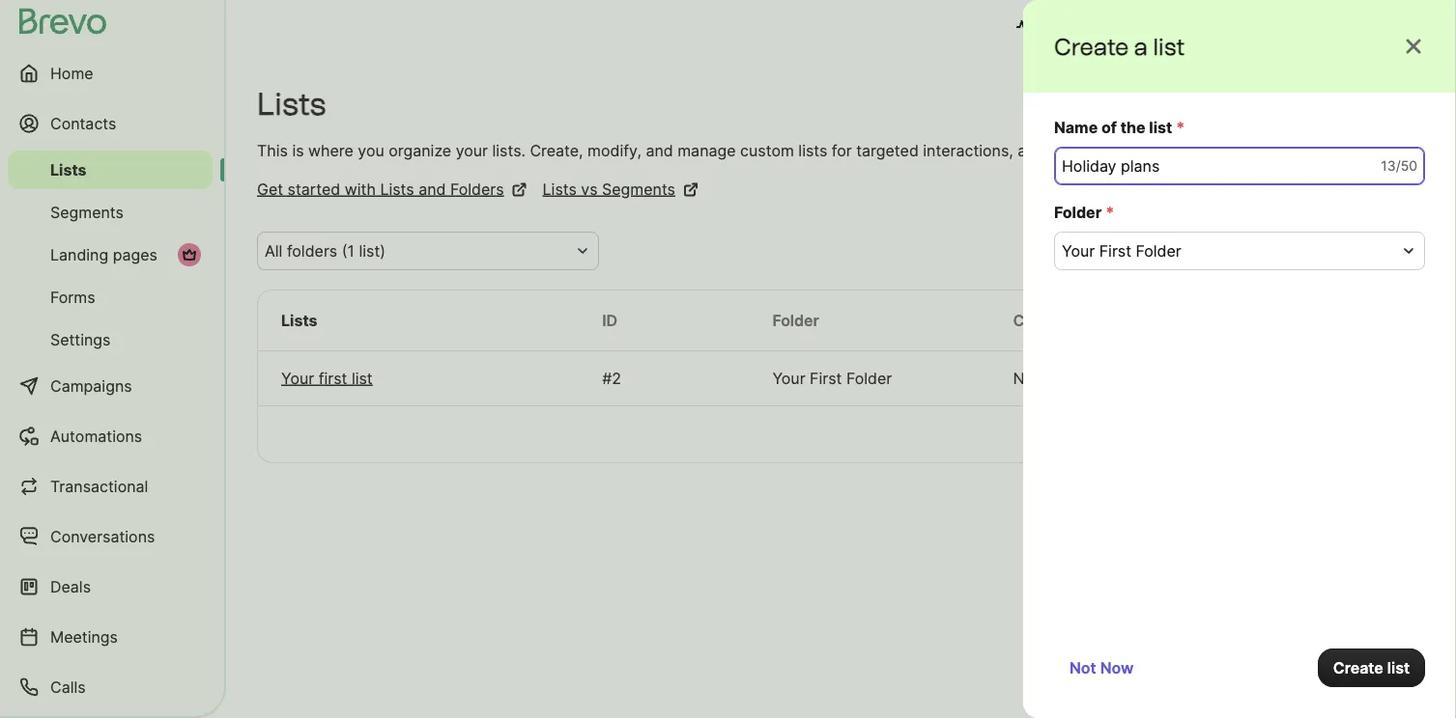 Task type: vqa. For each thing, say whether or not it's contained in the screenshot.
Your First Folder to the right
yes



Task type: locate. For each thing, give the bounding box(es) containing it.
creation date
[[1013, 311, 1115, 330]]

landing pages
[[50, 245, 157, 264]]

1 for from the left
[[832, 141, 852, 160]]

for right lists
[[832, 141, 852, 160]]

and
[[1091, 17, 1119, 36], [646, 141, 673, 160], [1018, 141, 1045, 160], [419, 180, 446, 199]]

* down them
[[1106, 203, 1114, 222]]

your first folder
[[1062, 242, 1182, 260], [773, 369, 892, 388]]

Enter a list name text field
[[1054, 147, 1425, 186]]

campaigns
[[50, 377, 132, 396]]

and left plan
[[1091, 17, 1119, 36]]

transactional link
[[8, 464, 213, 510]]

1 vertical spatial your first folder
[[773, 369, 892, 388]]

your inside popup button
[[1062, 242, 1095, 260]]

folder inside popup button
[[1136, 242, 1182, 260]]

calls
[[50, 678, 86, 697]]

your first folder button
[[1054, 232, 1425, 271]]

segments up landing
[[50, 203, 124, 222]]

not
[[1070, 659, 1097, 678]]

segments down modify,
[[602, 180, 675, 199]]

13 / 50
[[1381, 158, 1418, 174]]

this is where you organize your lists. create, modify, and manage custom lists for targeted interactions, and keep them in folders for easy navigation.
[[257, 141, 1346, 160]]

nov.
[[1013, 369, 1046, 388]]

deals
[[50, 578, 91, 597]]

in
[[1131, 141, 1144, 160]]

0 horizontal spatial for
[[832, 141, 852, 160]]

all
[[265, 242, 283, 260]]

*
[[1176, 118, 1185, 137], [1106, 203, 1114, 222]]

0 vertical spatial your first folder
[[1062, 242, 1182, 260]]

list inside "button"
[[1388, 659, 1410, 678]]

for left easy on the top right
[[1203, 141, 1223, 160]]

this
[[257, 141, 288, 160]]

0 vertical spatial first
[[1099, 242, 1132, 260]]

lists.
[[492, 141, 526, 160]]

manage
[[678, 141, 736, 160]]

1 vertical spatial segments
[[50, 203, 124, 222]]

2 horizontal spatial your
[[1062, 242, 1095, 260]]

folder
[[1054, 203, 1102, 222], [1136, 242, 1182, 260], [773, 311, 819, 330], [846, 369, 892, 388]]

get started with lists and folders link
[[257, 178, 527, 201]]

1 vertical spatial folders
[[287, 242, 337, 260]]

and left keep at the top
[[1018, 141, 1045, 160]]

0 vertical spatial segments
[[602, 180, 675, 199]]

create list
[[1333, 659, 1410, 678]]

contacts link
[[8, 101, 213, 147]]

1 horizontal spatial *
[[1176, 118, 1185, 137]]

vs
[[581, 180, 598, 199]]

0 vertical spatial folders
[[1148, 141, 1199, 160]]

1 horizontal spatial for
[[1203, 141, 1223, 160]]

1 vertical spatial create
[[1333, 659, 1384, 678]]

and inside button
[[1091, 17, 1119, 36]]

* right the the
[[1176, 118, 1185, 137]]

your
[[456, 141, 488, 160]]

0 horizontal spatial segments
[[50, 203, 124, 222]]

0 horizontal spatial folders
[[287, 242, 337, 260]]

folders inside "popup button"
[[287, 242, 337, 260]]

create a list dialog
[[1023, 0, 1456, 719]]

meetings link
[[8, 615, 213, 661]]

forms link
[[8, 278, 213, 317]]

create inside "button"
[[1333, 659, 1384, 678]]

list
[[1153, 32, 1185, 60], [1149, 118, 1172, 137], [352, 369, 373, 388], [1388, 659, 1410, 678]]

1 horizontal spatial your first folder
[[1062, 242, 1182, 260]]

your first folder inside popup button
[[1062, 242, 1182, 260]]

interactions,
[[923, 141, 1014, 160]]

folders right "in"
[[1148, 141, 1199, 160]]

segments link
[[8, 193, 213, 232]]

automations
[[50, 427, 142, 446]]

transactional
[[50, 477, 148, 496]]

rows
[[1030, 425, 1069, 444]]

0 vertical spatial create
[[1054, 32, 1129, 60]]

organize
[[389, 141, 451, 160]]

1 horizontal spatial first
[[1099, 242, 1132, 260]]

folders
[[450, 180, 504, 199]]

them
[[1089, 141, 1127, 160]]

1 horizontal spatial create
[[1333, 659, 1384, 678]]

conversations
[[50, 528, 155, 546]]

and right modify,
[[646, 141, 673, 160]]

0 horizontal spatial create
[[1054, 32, 1129, 60]]

deals link
[[8, 564, 213, 611]]

usage and plan button
[[1001, 8, 1170, 46]]

get
[[257, 180, 283, 199]]

modify,
[[588, 141, 642, 160]]

None field
[[265, 240, 568, 263], [1062, 240, 1395, 263], [265, 240, 568, 263], [1062, 240, 1395, 263]]

first
[[1099, 242, 1132, 260], [810, 369, 842, 388]]

of
[[1102, 118, 1117, 137]]

1 horizontal spatial folders
[[1148, 141, 1199, 160]]

lists
[[257, 86, 326, 123], [50, 160, 86, 179], [380, 180, 414, 199], [543, 180, 577, 199], [281, 311, 317, 330]]

0 vertical spatial *
[[1176, 118, 1185, 137]]

forms
[[50, 288, 95, 307]]

lists vs segments
[[543, 180, 675, 199]]

0 horizontal spatial first
[[810, 369, 842, 388]]

started
[[288, 180, 340, 199]]

0 horizontal spatial *
[[1106, 203, 1114, 222]]

not now button
[[1054, 649, 1149, 688]]

contacts
[[50, 114, 116, 133]]

lists right with
[[380, 180, 414, 199]]

folders
[[1148, 141, 1199, 160], [287, 242, 337, 260]]

first inside popup button
[[1099, 242, 1132, 260]]

segments
[[602, 180, 675, 199], [50, 203, 124, 222]]

nov. 15, 2023 at 3:51 pm
[[1013, 369, 1195, 388]]

15,
[[1051, 369, 1071, 388]]

automations link
[[8, 414, 213, 460]]

left___rvooi image
[[182, 247, 197, 263]]

pages
[[113, 245, 157, 264]]

get started with lists and folders
[[257, 180, 504, 199]]

per
[[1074, 425, 1098, 444]]

for
[[832, 141, 852, 160], [1203, 141, 1223, 160]]

lists vs segments link
[[543, 178, 699, 201]]

folders left (1
[[287, 242, 337, 260]]

1 vertical spatial first
[[810, 369, 842, 388]]

lists up is on the left of page
[[257, 86, 326, 123]]

1 horizontal spatial your
[[773, 369, 806, 388]]



Task type: describe. For each thing, give the bounding box(es) containing it.
usage and plan
[[1040, 17, 1155, 36]]

0 horizontal spatial your first folder
[[773, 369, 892, 388]]

list)
[[359, 242, 386, 260]]

now
[[1100, 659, 1134, 678]]

create list button
[[1318, 649, 1425, 688]]

13
[[1381, 158, 1396, 174]]

Search a list name or ID search field
[[1188, 232, 1425, 271]]

landing
[[50, 245, 108, 264]]

0 horizontal spatial your
[[281, 369, 314, 388]]

campaigns link
[[8, 363, 213, 410]]

3:51
[[1137, 369, 1167, 388]]

2
[[612, 369, 621, 388]]

id
[[602, 311, 618, 330]]

first
[[319, 369, 347, 388]]

lists left "vs"
[[543, 180, 577, 199]]

all folders (1 list) button
[[257, 232, 599, 271]]

where
[[308, 141, 354, 160]]

targeted
[[856, 141, 919, 160]]

# 2
[[602, 369, 621, 388]]

#
[[602, 369, 612, 388]]

1 horizontal spatial segments
[[602, 180, 675, 199]]

meetings
[[50, 628, 118, 647]]

2 for from the left
[[1203, 141, 1223, 160]]

(1
[[342, 242, 355, 260]]

keep
[[1050, 141, 1085, 160]]

name
[[1054, 118, 1098, 137]]

your first list link
[[281, 367, 556, 390]]

plan
[[1123, 17, 1155, 36]]

usage
[[1040, 17, 1087, 36]]

2023
[[1075, 369, 1114, 388]]

lists
[[799, 141, 828, 160]]

you
[[358, 141, 384, 160]]

folder *
[[1054, 203, 1114, 222]]

custom
[[740, 141, 794, 160]]

home link
[[8, 50, 213, 97]]

conversations link
[[8, 514, 213, 561]]

home
[[50, 64, 93, 83]]

1 vertical spatial *
[[1106, 203, 1114, 222]]

easy
[[1228, 141, 1262, 160]]

a
[[1134, 32, 1148, 60]]

lists link
[[8, 151, 213, 189]]

navigation.
[[1266, 141, 1346, 160]]

pm
[[1172, 369, 1195, 388]]

and down organize
[[419, 180, 446, 199]]

your first list
[[281, 369, 373, 388]]

calls link
[[8, 665, 213, 711]]

date
[[1081, 311, 1115, 330]]

create for create a list
[[1054, 32, 1129, 60]]

with
[[345, 180, 376, 199]]

the
[[1121, 118, 1146, 137]]

rows per page
[[1030, 425, 1139, 444]]

settings
[[50, 331, 111, 349]]

/
[[1396, 158, 1401, 174]]

is
[[292, 141, 304, 160]]

create,
[[530, 141, 583, 160]]

create for create list
[[1333, 659, 1384, 678]]

lists down the contacts
[[50, 160, 86, 179]]

settings link
[[8, 321, 213, 359]]

creation
[[1013, 311, 1077, 330]]

page
[[1102, 425, 1139, 444]]

create a list
[[1054, 32, 1185, 60]]

all folders (1 list)
[[265, 242, 386, 260]]

at
[[1118, 369, 1132, 388]]

landing pages link
[[8, 236, 213, 274]]

name of the list *
[[1054, 118, 1185, 137]]

not now
[[1070, 659, 1134, 678]]

lists up your first list
[[281, 311, 317, 330]]



